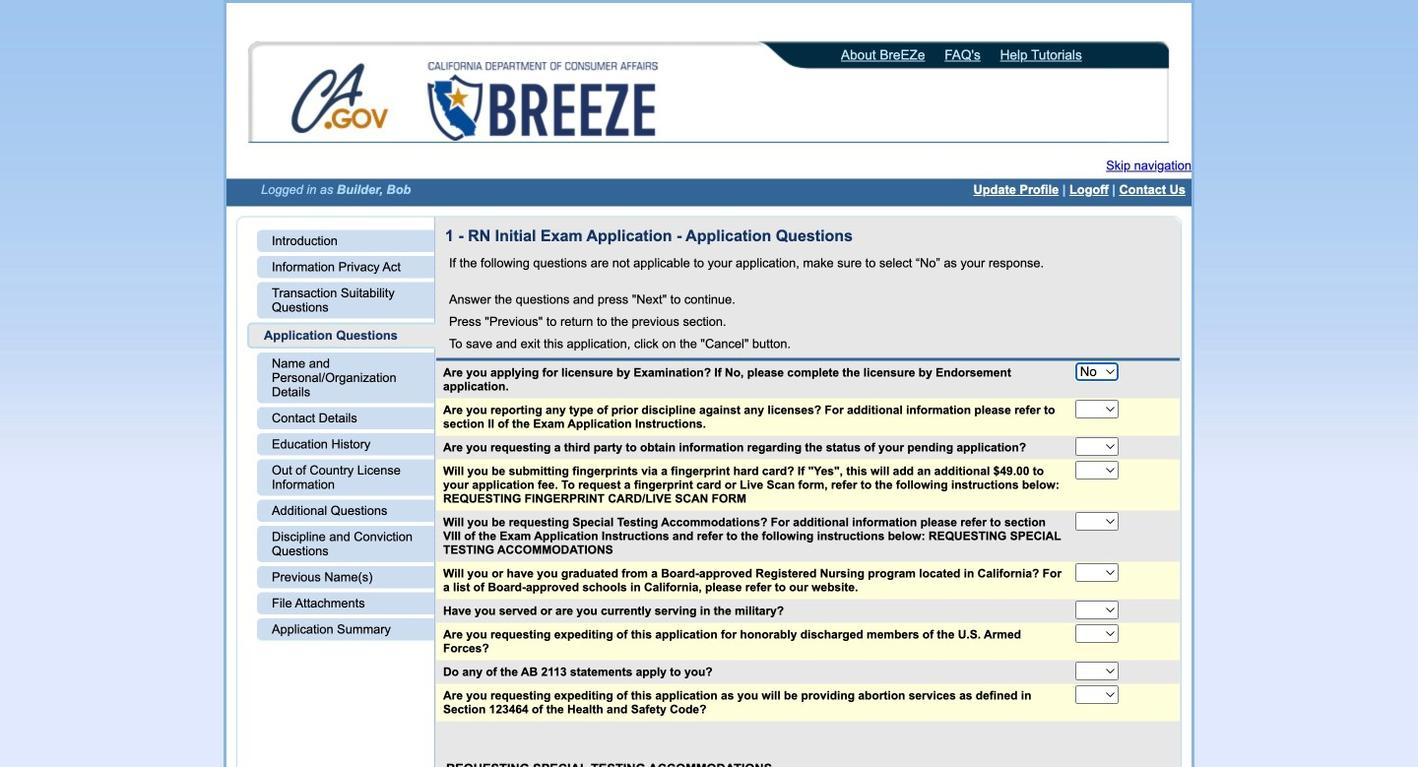 Task type: describe. For each thing, give the bounding box(es) containing it.
ca.gov image
[[291, 62, 391, 139]]



Task type: locate. For each thing, give the bounding box(es) containing it.
state of california breeze image
[[424, 62, 662, 141]]



Task type: vqa. For each thing, say whether or not it's contained in the screenshot.
State of California BreEZe image
yes



